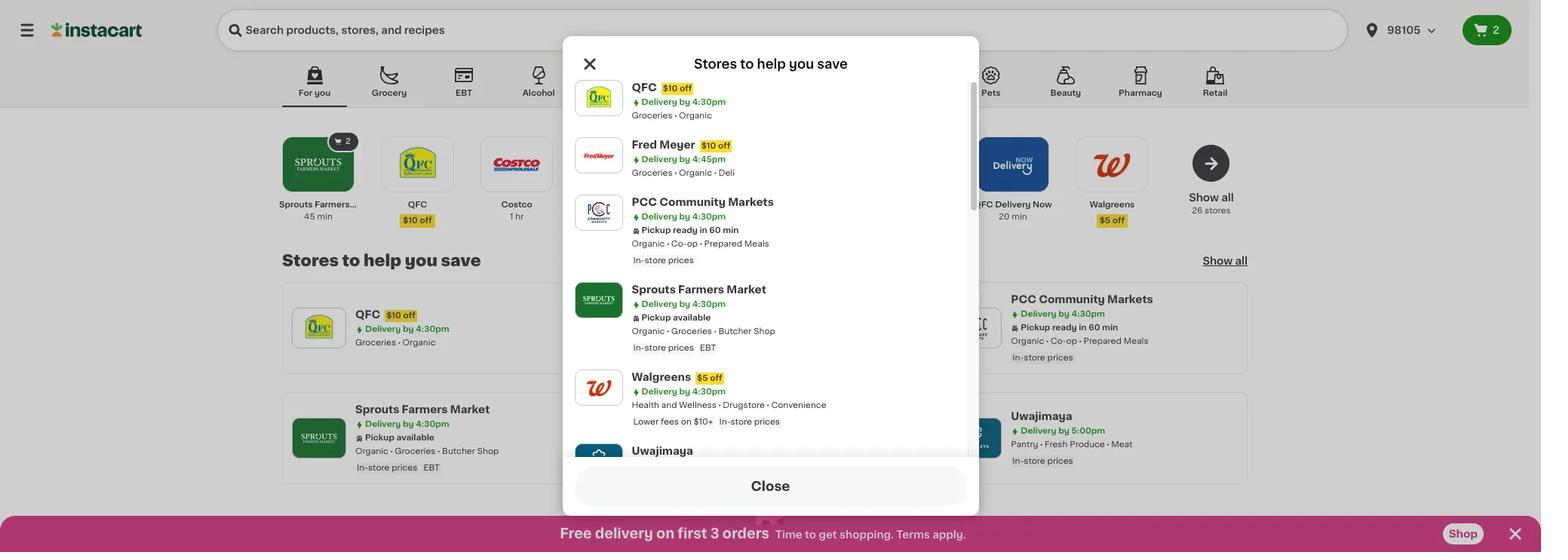 Task type: describe. For each thing, give the bounding box(es) containing it.
costco
[[501, 201, 532, 209]]

show all
[[1203, 256, 1248, 266]]

prepared inside the stores to help you save dialog
[[704, 240, 742, 248]]

wholesale button
[[656, 63, 721, 107]]

beauty button
[[1033, 63, 1098, 107]]

shop inside stores to help you save tab panel
[[477, 447, 499, 456]]

lower inside the stores to help you save dialog
[[633, 418, 659, 426]]

gifts
[[603, 89, 624, 97]]

shop button
[[1443, 524, 1484, 545]]

and inside the stores to help you save dialog
[[661, 401, 677, 410]]

pickup available inside the stores to help you save dialog
[[642, 314, 711, 322]]

show all button
[[1203, 253, 1248, 269]]

for
[[298, 89, 312, 97]]

5:00pm
[[1072, 427, 1105, 435]]

qfc delivery now 20 min
[[974, 201, 1052, 221]]

get
[[819, 530, 837, 540]]

1 horizontal spatial farmers
[[402, 404, 448, 415]]

2 vertical spatial meyer
[[711, 309, 747, 320]]

pharmacy
[[1119, 89, 1162, 97]]

ebt inside button
[[456, 89, 472, 97]]

co- inside stores to help you save tab panel
[[1051, 337, 1066, 346]]

free
[[560, 527, 592, 541]]

stores to help you save dialog
[[562, 36, 979, 552]]

2 horizontal spatial $5
[[1100, 217, 1111, 225]]

fresh
[[1045, 441, 1068, 449]]

2 vertical spatial walgreens $5 off
[[683, 411, 774, 422]]

uwajimaya link
[[574, 444, 955, 502]]

stores inside dialog
[[694, 58, 737, 70]]

pharmacy button
[[1108, 63, 1173, 107]]

you inside button
[[314, 89, 331, 97]]

community inside the stores to help you save dialog
[[660, 197, 726, 207]]

deli
[[719, 169, 735, 177]]

delivery by 5:00pm
[[1021, 427, 1105, 435]]

$10+ inside stores to help you save tab panel
[[745, 457, 765, 465]]

show for show all
[[1203, 256, 1233, 266]]

ready inside the stores to help you save dialog
[[673, 226, 698, 235]]

2 inside stores to help you save tab panel
[[346, 137, 351, 146]]

1 horizontal spatial pcc community markets
[[775, 201, 884, 209]]

walgreens inside the stores to help you save dialog
[[632, 372, 691, 382]]

2 horizontal spatial pcc community markets
[[1011, 294, 1153, 305]]

to inside stores to help you save tab panel
[[342, 253, 360, 269]]

0 vertical spatial walgreens
[[1090, 201, 1135, 209]]

produce
[[1070, 441, 1105, 449]]

instacart image
[[51, 21, 142, 39]]

time
[[776, 530, 802, 540]]

delivery
[[595, 527, 653, 541]]

qfc logo image
[[581, 81, 616, 115]]

sprouts inside the sprouts farmers market 45 min
[[279, 201, 313, 209]]

metropolitan market $10 off
[[577, 201, 664, 225]]

market inside the stores to help you save dialog
[[727, 284, 766, 295]]

costco 1 hr
[[501, 201, 532, 221]]

co- inside the stores to help you save dialog
[[671, 240, 687, 248]]

beauty
[[1051, 89, 1081, 97]]

fees inside stores to help you save tab panel
[[712, 457, 730, 465]]

1 vertical spatial qfc $10 off
[[403, 201, 432, 225]]

hr
[[515, 213, 524, 221]]

save inside dialog
[[817, 58, 848, 70]]

2 horizontal spatial pcc
[[1011, 294, 1036, 305]]

pickup ready in 60 min inside stores to help you save tab panel
[[1021, 324, 1118, 332]]

and inside stores to help you save tab panel
[[713, 441, 729, 449]]

2 horizontal spatial markets
[[1107, 294, 1153, 305]]

save inside tab panel
[[441, 253, 481, 269]]

3
[[710, 527, 719, 541]]

fred inside the stores to help you save dialog
[[632, 140, 657, 150]]

2 vertical spatial on
[[656, 527, 675, 541]]

ebt inside the stores to help you save dialog
[[700, 344, 716, 352]]

fred meyer $10 off inside the stores to help you save dialog
[[632, 140, 730, 150]]

1
[[510, 213, 513, 221]]

sprouts farmers market inside the stores to help you save dialog
[[632, 284, 766, 295]]

meyer inside fred meyer $10 off
[[712, 201, 740, 209]]

1 horizontal spatial $5
[[749, 413, 759, 422]]

min inside the sprouts farmers market 45 min
[[317, 213, 333, 221]]

stores
[[1205, 207, 1231, 215]]

farmers inside the stores to help you save dialog
[[678, 284, 724, 295]]

pantry
[[1011, 441, 1038, 449]]

help inside dialog
[[757, 58, 786, 70]]

now
[[1033, 201, 1052, 209]]

sprouts farmers market logo image
[[581, 283, 616, 318]]

grocery button
[[357, 63, 422, 107]]

butcher inside the stores to help you save dialog
[[719, 327, 752, 336]]

first
[[678, 527, 707, 541]]

1 horizontal spatial community
[[797, 201, 847, 209]]

1 horizontal spatial pcc
[[775, 201, 795, 209]]

retail
[[1203, 89, 1228, 97]]

walgreens logo image
[[581, 370, 616, 405]]

in inside the stores to help you save dialog
[[700, 226, 707, 235]]

groceries organic inside the stores to help you save dialog
[[632, 112, 712, 120]]

2 vertical spatial qfc $10 off
[[355, 309, 416, 320]]

shop inside 'button'
[[1449, 529, 1478, 539]]

gifts button
[[581, 63, 646, 107]]

organic co-op prepared meals inside stores to help you save tab panel
[[1011, 337, 1149, 346]]

alcohol
[[523, 89, 555, 97]]

stores to help you save inside dialog
[[694, 58, 848, 70]]

close image
[[1507, 525, 1525, 543]]

shopping.
[[840, 530, 894, 540]]

close
[[751, 481, 790, 493]]

in-store prices ebt inside stores to help you save tab panel
[[357, 464, 440, 472]]

$10 inside metropolitan market $10 off
[[601, 217, 616, 225]]

organic co-op prepared meals inside the stores to help you save dialog
[[632, 240, 769, 248]]

meyer inside the stores to help you save dialog
[[660, 140, 695, 150]]

in-store prices ebt inside the stores to help you save dialog
[[633, 344, 716, 352]]

2 vertical spatial walgreens
[[683, 411, 742, 422]]

uwajimaya inside stores to help you save tab panel
[[1011, 411, 1072, 422]]

$5 inside the stores to help you save dialog
[[697, 374, 708, 382]]

farmers inside the sprouts farmers market 45 min
[[315, 201, 350, 209]]

terms
[[896, 530, 930, 540]]

lower inside stores to help you save tab panel
[[685, 457, 710, 465]]

pets
[[982, 89, 1001, 97]]

pcc inside the stores to help you save dialog
[[632, 197, 657, 207]]

all for show all
[[1235, 256, 1248, 266]]

2 vertical spatial in-store prices
[[1013, 457, 1073, 465]]



Task type: locate. For each thing, give the bounding box(es) containing it.
and
[[661, 401, 677, 410], [713, 441, 729, 449]]

qfc $10 off inside the stores to help you save dialog
[[632, 82, 692, 93]]

delivery
[[642, 98, 677, 106], [642, 155, 677, 164], [995, 201, 1031, 209], [642, 213, 677, 221], [642, 300, 677, 309], [1021, 310, 1057, 318], [365, 325, 401, 333], [693, 325, 729, 333], [642, 388, 677, 396], [365, 420, 401, 428], [693, 427, 729, 435], [1021, 427, 1057, 435]]

stores to help you save tab panel
[[275, 131, 1255, 484]]

delivery by 4:45pm inside stores to help you save tab panel
[[693, 325, 777, 333]]

1 horizontal spatial ebt
[[456, 89, 472, 97]]

butcher inside stores to help you save tab panel
[[442, 447, 475, 456]]

60 inside the stores to help you save dialog
[[709, 226, 721, 235]]

prepared inside stores to help you save tab panel
[[1084, 337, 1122, 346]]

in-store prices ebt
[[633, 344, 716, 352], [357, 464, 440, 472]]

0 vertical spatial op
[[687, 240, 698, 248]]

$5
[[1100, 217, 1111, 225], [697, 374, 708, 382], [749, 413, 759, 422]]

health and wellness drugstore convenience inside stores to help you save tab panel
[[683, 441, 878, 449]]

drugstore
[[723, 401, 765, 410], [774, 441, 816, 449]]

in inside stores to help you save tab panel
[[1079, 324, 1087, 332]]

1 vertical spatial walgreens $5 off
[[632, 372, 722, 382]]

0 horizontal spatial to
[[342, 253, 360, 269]]

min inside qfc delivery now 20 min
[[1012, 213, 1027, 221]]

in-store prices
[[633, 256, 694, 265], [1013, 354, 1073, 362], [1013, 457, 1073, 465]]

show inside "popup button"
[[1203, 256, 1233, 266]]

fred
[[632, 140, 657, 150], [691, 201, 710, 209], [683, 309, 708, 320]]

by
[[679, 98, 690, 106], [679, 155, 690, 164], [679, 213, 690, 221], [679, 300, 690, 309], [1059, 310, 1070, 318], [403, 325, 414, 333], [731, 325, 742, 333], [679, 388, 690, 396], [403, 420, 414, 428], [731, 427, 742, 435], [1059, 427, 1070, 435]]

1 vertical spatial shop
[[477, 447, 499, 456]]

0 vertical spatial 2
[[1493, 25, 1500, 35]]

pcc community markets inside the stores to help you save dialog
[[632, 197, 774, 207]]

and up close button
[[713, 441, 729, 449]]

meals inside stores to help you save tab panel
[[1124, 337, 1149, 346]]

2 horizontal spatial farmers
[[678, 284, 724, 295]]

0 vertical spatial groceries organic
[[632, 112, 712, 120]]

stores down 45
[[282, 253, 339, 269]]

all
[[1222, 192, 1234, 203], [1235, 256, 1248, 266]]

0 horizontal spatial wellness
[[679, 401, 717, 410]]

market inside the sprouts farmers market 45 min
[[352, 201, 382, 209]]

in-
[[633, 256, 645, 265], [633, 344, 645, 352], [1013, 354, 1024, 362], [719, 418, 731, 426], [771, 457, 782, 465], [1013, 457, 1024, 465], [357, 464, 368, 472]]

$10
[[663, 84, 678, 93], [701, 142, 716, 150], [403, 217, 418, 225], [601, 217, 616, 225], [701, 217, 716, 225], [386, 312, 401, 320]]

butcher
[[719, 327, 752, 336], [442, 447, 475, 456]]

stores up wholesale
[[694, 58, 737, 70]]

1 vertical spatial 2
[[346, 137, 351, 146]]

in-store prices inside the stores to help you save dialog
[[633, 256, 694, 265]]

1 vertical spatial stores
[[282, 253, 339, 269]]

1 horizontal spatial 4:45pm
[[744, 325, 777, 333]]

0 vertical spatial $10+
[[694, 418, 713, 426]]

$10+ inside the stores to help you save dialog
[[694, 418, 713, 426]]

2 button
[[1463, 15, 1512, 45]]

groceries organic inside stores to help you save tab panel
[[355, 339, 436, 347]]

delivery by 4:45pm
[[642, 155, 726, 164], [693, 325, 777, 333]]

0 vertical spatial in
[[700, 226, 707, 235]]

wholesale
[[666, 89, 711, 97]]

free delivery on first 3 orders time to get shopping. terms apply.
[[560, 527, 966, 541]]

1 horizontal spatial organic co-op prepared meals
[[1011, 337, 1149, 346]]

qfc inside the stores to help you save dialog
[[632, 82, 657, 93]]

grocery
[[372, 89, 407, 97]]

pcc community markets
[[632, 197, 774, 207], [775, 201, 884, 209], [1011, 294, 1153, 305]]

you
[[789, 58, 814, 70], [314, 89, 331, 97], [405, 253, 437, 269]]

qfc inside qfc delivery now 20 min
[[974, 201, 993, 209]]

0 vertical spatial organic groceries butcher shop
[[632, 327, 775, 336]]

2 horizontal spatial to
[[805, 530, 816, 540]]

pets button
[[959, 63, 1024, 107]]

alcohol button
[[506, 63, 571, 107]]

60
[[709, 226, 721, 235], [1089, 324, 1100, 332]]

1 vertical spatial to
[[342, 253, 360, 269]]

0 horizontal spatial lower
[[633, 418, 659, 426]]

uwajimaya
[[1011, 411, 1072, 422], [632, 446, 693, 456]]

1 horizontal spatial groceries organic
[[632, 112, 712, 120]]

0 vertical spatial ready
[[673, 226, 698, 235]]

26
[[1192, 207, 1203, 215]]

1 horizontal spatial you
[[405, 253, 437, 269]]

lower
[[633, 418, 659, 426], [685, 457, 710, 465]]

to down the sprouts farmers market 45 min
[[342, 253, 360, 269]]

4:45pm down fred meyer
[[744, 325, 777, 333]]

2
[[1493, 25, 1500, 35], [346, 137, 351, 146]]

all for show all 26 stores
[[1222, 192, 1234, 203]]

45
[[304, 213, 315, 221]]

1 vertical spatial sprouts farmers market
[[355, 404, 490, 415]]

2 horizontal spatial sprouts
[[632, 284, 676, 295]]

1 vertical spatial walgreens
[[632, 372, 691, 382]]

metropolitan
[[577, 201, 632, 209]]

1 horizontal spatial lower
[[685, 457, 710, 465]]

0 horizontal spatial organic groceries butcher shop
[[355, 447, 499, 456]]

drugstore up uwajimaya link
[[723, 401, 765, 410]]

show down stores on the top right of the page
[[1203, 256, 1233, 266]]

1 horizontal spatial available
[[673, 314, 711, 322]]

1 vertical spatial in-store prices
[[1013, 354, 1073, 362]]

1 vertical spatial uwajimaya
[[632, 446, 693, 456]]

0 horizontal spatial stores to help you save
[[282, 253, 481, 269]]

0 vertical spatial co-
[[671, 240, 687, 248]]

drugstore inside stores to help you save tab panel
[[774, 441, 816, 449]]

convenience inside stores to help you save tab panel
[[823, 441, 878, 449]]

health
[[632, 401, 659, 410], [683, 441, 711, 449]]

2 horizontal spatial community
[[1039, 294, 1105, 305]]

0 vertical spatial in-store prices ebt
[[633, 344, 716, 352]]

store
[[645, 256, 666, 265], [645, 344, 666, 352], [1024, 354, 1045, 362], [731, 418, 752, 426], [782, 457, 804, 465], [1024, 457, 1045, 465], [368, 464, 390, 472]]

markets inside the stores to help you save dialog
[[728, 197, 774, 207]]

walgreens $5 off right the now
[[1090, 201, 1135, 225]]

meat
[[1111, 441, 1133, 449]]

market inside metropolitan market $10 off
[[634, 201, 664, 209]]

show for show all 26 stores
[[1189, 192, 1219, 203]]

1 vertical spatial convenience
[[823, 441, 878, 449]]

2 vertical spatial fred
[[683, 309, 708, 320]]

0 vertical spatial uwajimaya
[[1011, 411, 1072, 422]]

0 horizontal spatial sprouts
[[279, 201, 313, 209]]

meals
[[744, 240, 769, 248], [1124, 337, 1149, 346]]

fred meyer logo image
[[581, 138, 616, 173]]

off inside metropolitan market $10 off
[[618, 217, 631, 225]]

1 horizontal spatial pickup ready in 60 min
[[1021, 324, 1118, 332]]

prepared
[[704, 240, 742, 248], [1084, 337, 1122, 346]]

0 horizontal spatial health
[[632, 401, 659, 410]]

1 vertical spatial save
[[441, 253, 481, 269]]

1 horizontal spatial help
[[757, 58, 786, 70]]

fees
[[661, 418, 679, 426], [712, 457, 730, 465]]

delivery by 4:45pm up groceries organic deli
[[642, 155, 726, 164]]

help inside tab panel
[[364, 253, 401, 269]]

uwajimaya right uwajimaya logo
[[632, 446, 693, 456]]

meals inside the stores to help you save dialog
[[744, 240, 769, 248]]

sprouts inside the stores to help you save dialog
[[632, 284, 676, 295]]

retail button
[[1183, 63, 1248, 107]]

lower fees on $10+ in-store prices inside stores to help you save tab panel
[[685, 457, 831, 465]]

0 horizontal spatial meals
[[744, 240, 769, 248]]

wellness inside stores to help you save tab panel
[[731, 441, 768, 449]]

ebt
[[456, 89, 472, 97], [700, 344, 716, 352], [424, 464, 440, 472]]

pickup ready in 60 min inside the stores to help you save dialog
[[642, 226, 739, 235]]

1 vertical spatial fred meyer $10 off
[[691, 201, 740, 225]]

pcc
[[632, 197, 657, 207], [775, 201, 795, 209], [1011, 294, 1036, 305]]

0 horizontal spatial drugstore
[[723, 401, 765, 410]]

markets
[[728, 197, 774, 207], [849, 201, 884, 209], [1107, 294, 1153, 305]]

for you
[[298, 89, 331, 97]]

fred meyer $10 off up groceries organic deli
[[632, 140, 730, 150]]

1 vertical spatial pickup available
[[365, 434, 434, 442]]

drugstore up close button
[[774, 441, 816, 449]]

op inside the stores to help you save dialog
[[687, 240, 698, 248]]

0 vertical spatial $5
[[1100, 217, 1111, 225]]

1 vertical spatial available
[[397, 434, 434, 442]]

0 horizontal spatial organic co-op prepared meals
[[632, 240, 769, 248]]

co-
[[671, 240, 687, 248], [1051, 337, 1066, 346]]

20
[[999, 213, 1010, 221]]

0 vertical spatial all
[[1222, 192, 1234, 203]]

all inside "popup button"
[[1235, 256, 1248, 266]]

to left get
[[805, 530, 816, 540]]

0 vertical spatial health
[[632, 401, 659, 410]]

1 vertical spatial all
[[1235, 256, 1248, 266]]

close button
[[574, 466, 967, 507]]

groceries organic
[[632, 112, 712, 120], [355, 339, 436, 347]]

community
[[660, 197, 726, 207], [797, 201, 847, 209], [1039, 294, 1105, 305]]

2 vertical spatial shop
[[1449, 529, 1478, 539]]

show all 26 stores
[[1189, 192, 1234, 215]]

0 horizontal spatial shop
[[477, 447, 499, 456]]

sprouts farmers market
[[632, 284, 766, 295], [355, 404, 490, 415]]

0 vertical spatial farmers
[[315, 201, 350, 209]]

0 horizontal spatial farmers
[[315, 201, 350, 209]]

op inside stores to help you save tab panel
[[1066, 337, 1077, 346]]

organic co-op prepared meals
[[632, 240, 769, 248], [1011, 337, 1149, 346]]

1 vertical spatial lower
[[685, 457, 710, 465]]

for you button
[[282, 63, 347, 107]]

help
[[757, 58, 786, 70], [364, 253, 401, 269]]

1 vertical spatial 60
[[1089, 324, 1100, 332]]

min inside the stores to help you save dialog
[[723, 226, 739, 235]]

2 vertical spatial you
[[405, 253, 437, 269]]

delivery inside qfc delivery now 20 min
[[995, 201, 1031, 209]]

fred meyer $10 off inside stores to help you save tab panel
[[691, 201, 740, 225]]

market
[[352, 201, 382, 209], [634, 201, 664, 209], [727, 284, 766, 295], [450, 404, 490, 415]]

ready
[[673, 226, 698, 235], [1052, 324, 1077, 332]]

4:45pm
[[692, 155, 726, 164], [744, 325, 777, 333]]

uwajimaya inside the stores to help you save dialog
[[632, 446, 693, 456]]

2 vertical spatial to
[[805, 530, 816, 540]]

and right walgreens logo
[[661, 401, 677, 410]]

1 vertical spatial and
[[713, 441, 729, 449]]

1 vertical spatial organic co-op prepared meals
[[1011, 337, 1149, 346]]

pickup available inside stores to help you save tab panel
[[365, 434, 434, 442]]

show up 26 on the right of the page
[[1189, 192, 1219, 203]]

fees inside the stores to help you save dialog
[[661, 418, 679, 426]]

1 horizontal spatial on
[[681, 418, 692, 426]]

qfc $10 off
[[632, 82, 692, 93], [403, 201, 432, 225], [355, 309, 416, 320]]

ready inside stores to help you save tab panel
[[1052, 324, 1077, 332]]

organic groceries butcher shop inside the stores to help you save dialog
[[632, 327, 775, 336]]

on inside the stores to help you save dialog
[[681, 418, 692, 426]]

0 vertical spatial lower fees on $10+ in-store prices
[[633, 418, 780, 426]]

show
[[1189, 192, 1219, 203], [1203, 256, 1233, 266]]

pantry fresh produce meat
[[1011, 441, 1133, 449]]

drugstore inside the stores to help you save dialog
[[723, 401, 765, 410]]

4:45pm inside the stores to help you save dialog
[[692, 155, 726, 164]]

show inside 'show all 26 stores'
[[1189, 192, 1219, 203]]

fred meyer $10 off down deli
[[691, 201, 740, 225]]

stores to help you save inside tab panel
[[282, 253, 481, 269]]

1 vertical spatial show
[[1203, 256, 1233, 266]]

walgreens $5 off inside the stores to help you save dialog
[[632, 372, 722, 382]]

0 vertical spatial qfc $10 off
[[632, 82, 692, 93]]

walgreens
[[1090, 201, 1135, 209], [632, 372, 691, 382], [683, 411, 742, 422]]

1 vertical spatial co-
[[1051, 337, 1066, 346]]

wellness inside the stores to help you save dialog
[[679, 401, 717, 410]]

organic groceries butcher shop inside stores to help you save tab panel
[[355, 447, 499, 456]]

to inside the free delivery on first 3 orders time to get shopping. terms apply.
[[805, 530, 816, 540]]

$10+
[[694, 418, 713, 426], [745, 457, 765, 465]]

to
[[740, 58, 754, 70], [342, 253, 360, 269], [805, 530, 816, 540]]

on inside stores to help you save tab panel
[[732, 457, 743, 465]]

0 vertical spatial fred
[[632, 140, 657, 150]]

walgreens $5 off up uwajimaya link
[[683, 411, 774, 422]]

groceries
[[632, 112, 673, 120], [632, 169, 673, 177], [671, 327, 712, 336], [355, 339, 396, 347], [683, 339, 724, 347], [395, 447, 436, 456]]

4:45pm inside stores to help you save tab panel
[[744, 325, 777, 333]]

0 horizontal spatial sprouts farmers market
[[355, 404, 490, 415]]

2 vertical spatial ebt
[[424, 464, 440, 472]]

wellness
[[679, 401, 717, 410], [731, 441, 768, 449]]

1 vertical spatial you
[[314, 89, 331, 97]]

lower fees on $10+ in-store prices
[[633, 418, 780, 426], [685, 457, 831, 465]]

1 horizontal spatial shop
[[754, 327, 775, 336]]

uwajimaya logo image
[[581, 444, 616, 479]]

pcc community markets logo image
[[581, 195, 616, 230]]

health inside the stores to help you save dialog
[[632, 401, 659, 410]]

1 vertical spatial $10+
[[745, 457, 765, 465]]

to right wholesale button
[[740, 58, 754, 70]]

walgreens $5 off down fred meyer
[[632, 372, 722, 382]]

1 horizontal spatial butcher
[[719, 327, 752, 336]]

1 vertical spatial health
[[683, 441, 711, 449]]

1 horizontal spatial uwajimaya
[[1011, 411, 1072, 422]]

1 horizontal spatial markets
[[849, 201, 884, 209]]

sprouts farmers market inside stores to help you save tab panel
[[355, 404, 490, 415]]

sprouts farmers market 45 min
[[279, 201, 382, 221]]

0 vertical spatial butcher
[[719, 327, 752, 336]]

2 inside button
[[1493, 25, 1500, 35]]

ebt button
[[432, 63, 496, 107]]

shop inside the stores to help you save dialog
[[754, 327, 775, 336]]

delivery by 4:45pm down fred meyer
[[693, 325, 777, 333]]

1 vertical spatial health and wellness drugstore convenience
[[683, 441, 878, 449]]

organic groceries butcher shop
[[632, 327, 775, 336], [355, 447, 499, 456]]

1 vertical spatial in-store prices ebt
[[357, 464, 440, 472]]

0 vertical spatial walgreens $5 off
[[1090, 201, 1135, 225]]

1 horizontal spatial 2
[[1493, 25, 1500, 35]]

1 vertical spatial pickup ready in 60 min
[[1021, 324, 1118, 332]]

pickup available
[[642, 314, 711, 322], [365, 434, 434, 442]]

uwajimaya up delivery by 5:00pm
[[1011, 411, 1072, 422]]

pickup
[[642, 226, 671, 235], [642, 314, 671, 322], [1021, 324, 1050, 332], [365, 434, 394, 442]]

available
[[673, 314, 711, 322], [397, 434, 434, 442]]

1 vertical spatial fees
[[712, 457, 730, 465]]

fred meyer
[[683, 309, 747, 320]]

health and wellness drugstore convenience
[[632, 401, 826, 410], [683, 441, 878, 449]]

ebt inside stores to help you save tab panel
[[424, 464, 440, 472]]

available inside the stores to help you save dialog
[[673, 314, 711, 322]]

1 horizontal spatial sprouts
[[355, 404, 399, 415]]

stores
[[694, 58, 737, 70], [282, 253, 339, 269]]

60 inside stores to help you save tab panel
[[1089, 324, 1100, 332]]

0 horizontal spatial $10+
[[694, 418, 713, 426]]

groceries organic deli
[[632, 169, 735, 177]]

4:45pm up deli
[[692, 155, 726, 164]]

delivery by 4:45pm inside the stores to help you save dialog
[[642, 155, 726, 164]]

orders
[[723, 527, 769, 541]]

1 vertical spatial fred
[[691, 201, 710, 209]]

lower fees on $10+ in-store prices inside the stores to help you save dialog
[[633, 418, 780, 426]]

0 vertical spatial pickup available
[[642, 314, 711, 322]]

you inside dialog
[[789, 58, 814, 70]]

2 horizontal spatial on
[[732, 457, 743, 465]]

0 vertical spatial to
[[740, 58, 754, 70]]

on
[[681, 418, 692, 426], [732, 457, 743, 465], [656, 527, 675, 541]]

0 vertical spatial and
[[661, 401, 677, 410]]

0 vertical spatial 4:45pm
[[692, 155, 726, 164]]

shop categories tab list
[[282, 63, 1248, 107]]

1 horizontal spatial op
[[1066, 337, 1077, 346]]

stores inside tab panel
[[282, 253, 339, 269]]

health and wellness drugstore convenience inside the stores to help you save dialog
[[632, 401, 826, 410]]

shop
[[754, 327, 775, 336], [477, 447, 499, 456], [1449, 529, 1478, 539]]

apply.
[[933, 530, 966, 540]]

1 horizontal spatial organic groceries butcher shop
[[632, 327, 775, 336]]

health inside stores to help you save tab panel
[[683, 441, 711, 449]]

you inside tab panel
[[405, 253, 437, 269]]

1 vertical spatial groceries organic
[[355, 339, 436, 347]]

available inside stores to help you save tab panel
[[397, 434, 434, 442]]

meyer
[[660, 140, 695, 150], [712, 201, 740, 209], [711, 309, 747, 320]]

1 vertical spatial $5
[[697, 374, 708, 382]]



Task type: vqa. For each thing, say whether or not it's contained in the screenshot.
COST?
no



